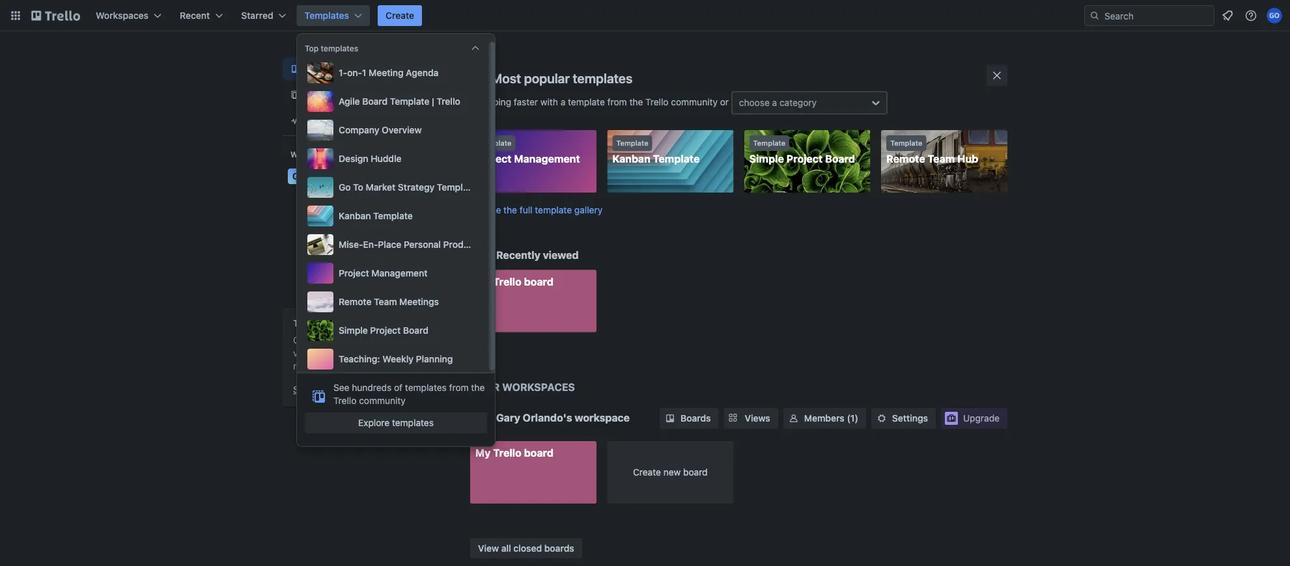Task type: vqa. For each thing, say whether or not it's contained in the screenshot.
Add a card
no



Task type: describe. For each thing, give the bounding box(es) containing it.
1 vertical spatial unlimited
[[322, 348, 360, 359]]

members for members (1)
[[804, 413, 845, 424]]

explore templates
[[358, 418, 434, 429]]

top templates
[[305, 44, 358, 53]]

all inside "try trello premium get unlimited boards, all the views, unlimited automation, and more."
[[386, 335, 395, 346]]

overview
[[382, 125, 422, 135]]

browse
[[470, 205, 501, 215]]

hundreds
[[352, 383, 392, 393]]

team inside button
[[374, 297, 397, 307]]

all inside view all closed boards button
[[501, 543, 511, 554]]

project management button
[[305, 261, 482, 287]]

gary orlando (garyorlando) image
[[1267, 8, 1283, 23]]

members for members
[[330, 266, 369, 277]]

browse the full template gallery link
[[470, 205, 603, 215]]

strategy
[[398, 182, 435, 193]]

kanban inside "button"
[[339, 211, 371, 221]]

1 horizontal spatial a
[[772, 97, 777, 108]]

templates inside templates link
[[309, 90, 353, 100]]

template board image
[[288, 87, 304, 103]]

simple inside button
[[339, 325, 368, 336]]

workspaces
[[502, 381, 575, 394]]

full
[[520, 205, 533, 215]]

my for first my trello board link from the top
[[476, 276, 491, 288]]

1-on-1 meeting agenda button
[[305, 60, 482, 86]]

2 my trello board from the top
[[476, 447, 554, 460]]

agenda
[[406, 67, 439, 78]]

0 horizontal spatial a
[[561, 97, 566, 107]]

explore
[[358, 418, 390, 429]]

start free trial
[[293, 385, 351, 395]]

0 vertical spatial views link
[[283, 238, 449, 259]]

teaching:
[[339, 354, 380, 365]]

recently
[[496, 249, 541, 261]]

simple project board
[[339, 325, 429, 336]]

home image
[[288, 113, 304, 129]]

0 vertical spatial gary orlando's workspace
[[309, 171, 423, 182]]

with
[[541, 97, 558, 107]]

1 sm image from the left
[[664, 412, 677, 425]]

design huddle
[[339, 153, 402, 164]]

template inside template simple project board
[[754, 139, 786, 148]]

0 horizontal spatial g
[[292, 171, 299, 182]]

menu containing 1-on-1 meeting agenda
[[305, 60, 530, 373]]

members link
[[283, 261, 449, 282]]

trial
[[335, 385, 351, 395]]

closed
[[514, 543, 542, 554]]

personal
[[404, 239, 441, 250]]

members (1)
[[804, 413, 859, 424]]

sm image
[[875, 412, 888, 425]]

management inside button
[[372, 268, 428, 279]]

huddle
[[371, 153, 402, 164]]

meetings
[[399, 297, 439, 307]]

settings for settings link to the right
[[892, 413, 928, 424]]

0 vertical spatial board
[[524, 276, 554, 288]]

trello inside see hundreds of templates from the trello community
[[334, 396, 357, 406]]

view all closed boards
[[478, 543, 574, 554]]

community inside see hundreds of templates from the trello community
[[359, 396, 406, 406]]

company overview
[[339, 125, 422, 135]]

of
[[394, 383, 403, 393]]

board inside simple project board button
[[403, 325, 429, 336]]

free
[[316, 385, 333, 395]]

0 vertical spatial get
[[470, 97, 485, 107]]

new
[[664, 467, 681, 478]]

views,
[[293, 348, 319, 359]]

(1)
[[847, 413, 859, 424]]

viewed
[[543, 249, 579, 261]]

0 vertical spatial views
[[330, 243, 354, 253]]

templates up 1-
[[321, 44, 358, 53]]

1 my trello board from the top
[[476, 276, 554, 288]]

project inside template simple project board
[[787, 153, 823, 165]]

project inside template project management
[[476, 153, 512, 165]]

0 vertical spatial boards link
[[283, 57, 449, 81]]

1 horizontal spatial views link
[[724, 408, 778, 429]]

create new board
[[633, 467, 708, 478]]

to
[[353, 182, 363, 193]]

on-
[[347, 67, 362, 78]]

teaching: weekly planning
[[339, 354, 453, 365]]

0 vertical spatial community
[[671, 97, 718, 107]]

see
[[334, 383, 349, 393]]

your
[[470, 381, 500, 394]]

choose a category
[[739, 97, 817, 108]]

upgrade button
[[941, 408, 1008, 429]]

board image
[[288, 61, 304, 77]]

more.
[[293, 361, 317, 372]]

workspaces button
[[88, 5, 169, 26]]

1 vertical spatial workspaces
[[291, 150, 337, 159]]

remote inside template remote team hub
[[887, 153, 925, 165]]

agile board template | trello
[[339, 96, 460, 107]]

faster
[[514, 97, 538, 107]]

get going faster with a template from the trello community or
[[470, 97, 731, 107]]

|
[[432, 96, 434, 107]]

gallery
[[574, 205, 603, 215]]

most
[[491, 70, 521, 86]]

1 my trello board link from the top
[[470, 270, 597, 333]]

recently viewed
[[496, 249, 579, 261]]

templates up get going faster with a template from the trello community or
[[573, 70, 633, 86]]

highlights link
[[283, 214, 449, 235]]

boards for highlights
[[330, 196, 359, 206]]

template inside kanban template "button"
[[373, 211, 413, 221]]

teaching: weekly planning button
[[305, 347, 482, 373]]

boards link for highlights
[[283, 191, 449, 212]]

simple project board button
[[305, 318, 482, 344]]

back to home image
[[31, 5, 80, 26]]

1 vertical spatial g
[[476, 411, 485, 426]]

recent
[[180, 10, 210, 21]]

recent button
[[172, 5, 231, 26]]

and
[[415, 348, 431, 359]]

0 vertical spatial from
[[608, 97, 627, 107]]

template inside go to market strategy template button
[[437, 182, 477, 193]]

agile
[[339, 96, 360, 107]]

trello inside "try trello premium get unlimited boards, all the views, unlimited automation, and more."
[[310, 318, 334, 329]]

2 sm image from the left
[[787, 412, 800, 425]]

templates inside templates dropdown button
[[305, 10, 349, 21]]

going
[[488, 97, 511, 107]]

top
[[305, 44, 319, 53]]

try
[[293, 318, 307, 329]]

explore templates link
[[305, 413, 487, 434]]

0 vertical spatial boards
[[309, 64, 339, 74]]

1-
[[339, 67, 347, 78]]

category
[[780, 97, 817, 108]]

en-
[[363, 239, 378, 250]]

home
[[309, 116, 334, 126]]

collapse image
[[470, 43, 481, 53]]

template remote team hub
[[887, 139, 979, 165]]

trello inside button
[[437, 96, 460, 107]]

browse the full template gallery
[[470, 205, 603, 215]]

create button
[[378, 5, 422, 26]]

kanban inside template kanban template
[[613, 153, 651, 165]]

1 horizontal spatial workspace
[[575, 412, 630, 424]]

get inside "try trello premium get unlimited boards, all the views, unlimited automation, and more."
[[293, 335, 308, 346]]



Task type: locate. For each thing, give the bounding box(es) containing it.
1 vertical spatial management
[[372, 268, 428, 279]]

2 vertical spatial board
[[683, 467, 708, 478]]

simple inside template simple project board
[[750, 153, 784, 165]]

0 horizontal spatial all
[[386, 335, 395, 346]]

create
[[386, 10, 414, 21], [633, 467, 661, 478]]

start free trial button
[[293, 384, 351, 397]]

1 vertical spatial board
[[524, 447, 554, 460]]

kanban down get going faster with a template from the trello community or
[[613, 153, 651, 165]]

template simple project board
[[750, 139, 855, 165]]

1 horizontal spatial get
[[470, 97, 485, 107]]

premium
[[336, 318, 375, 329]]

0 vertical spatial remote
[[887, 153, 925, 165]]

template project management
[[476, 139, 580, 165]]

0 horizontal spatial gary
[[309, 171, 329, 182]]

project down category
[[787, 153, 823, 165]]

1 vertical spatial settings
[[892, 413, 928, 424]]

or
[[720, 97, 729, 107]]

gary orlando's workspace up to
[[309, 171, 423, 182]]

boards
[[544, 543, 574, 554]]

unlimited up the views,
[[311, 335, 349, 346]]

create inside button
[[386, 10, 414, 21]]

0 vertical spatial orlando's
[[332, 171, 374, 182]]

1 vertical spatial my trello board
[[476, 447, 554, 460]]

settings link right (1)
[[872, 408, 936, 429]]

from down most popular templates
[[608, 97, 627, 107]]

home link
[[283, 109, 449, 133]]

settings up 'premium' in the bottom left of the page
[[330, 290, 364, 300]]

team
[[928, 153, 955, 165], [374, 297, 397, 307]]

template kanban template
[[613, 139, 700, 165]]

1 horizontal spatial all
[[501, 543, 511, 554]]

1 vertical spatial template
[[535, 205, 572, 215]]

sm image up create new board
[[664, 412, 677, 425]]

open information menu image
[[1245, 9, 1258, 22]]

kanban down to
[[339, 211, 371, 221]]

boards link for views
[[660, 408, 719, 429]]

my trello board link
[[470, 270, 597, 333], [470, 442, 597, 504]]

workspaces inside popup button
[[96, 10, 149, 21]]

trello
[[437, 96, 460, 107], [646, 97, 669, 107], [493, 276, 522, 288], [310, 318, 334, 329], [334, 396, 357, 406], [493, 447, 522, 460]]

0 horizontal spatial management
[[372, 268, 428, 279]]

company overview button
[[305, 117, 482, 143]]

go
[[339, 182, 351, 193]]

remote up 'premium' in the bottom left of the page
[[339, 297, 372, 307]]

simple down choose a category
[[750, 153, 784, 165]]

remote team meetings button
[[305, 289, 482, 315]]

gary
[[309, 171, 329, 182], [496, 412, 520, 424]]

1 horizontal spatial views
[[745, 413, 771, 424]]

0 horizontal spatial workspace
[[376, 171, 423, 182]]

1 vertical spatial my trello board link
[[470, 442, 597, 504]]

project down mise-
[[339, 268, 369, 279]]

design huddle button
[[305, 146, 482, 172]]

2 horizontal spatial board
[[825, 153, 855, 165]]

0 vertical spatial board
[[362, 96, 388, 107]]

community left or
[[671, 97, 718, 107]]

starred button
[[233, 5, 294, 26]]

search image
[[1090, 10, 1100, 21]]

my for 1st my trello board link from the bottom of the page
[[476, 447, 491, 460]]

1 vertical spatial all
[[501, 543, 511, 554]]

unlimited
[[311, 335, 349, 346], [322, 348, 360, 359]]

1 horizontal spatial settings link
[[872, 408, 936, 429]]

go to market strategy template
[[339, 182, 477, 193]]

templates right of
[[405, 383, 447, 393]]

boards up new in the bottom right of the page
[[681, 413, 711, 424]]

agile board template | trello button
[[305, 89, 482, 115]]

create left new in the bottom right of the page
[[633, 467, 661, 478]]

1 vertical spatial gary orlando's workspace
[[496, 412, 630, 424]]

g down your
[[476, 411, 485, 426]]

1 vertical spatial templates
[[309, 90, 353, 100]]

0 vertical spatial unlimited
[[311, 335, 349, 346]]

0 notifications image
[[1220, 8, 1236, 23]]

community down "hundreds"
[[359, 396, 406, 406]]

from
[[608, 97, 627, 107], [449, 383, 469, 393]]

1 horizontal spatial remote
[[887, 153, 925, 165]]

1 vertical spatial views
[[745, 413, 771, 424]]

0 vertical spatial my trello board
[[476, 276, 554, 288]]

sm image
[[664, 412, 677, 425], [787, 412, 800, 425]]

kanban
[[613, 153, 651, 165], [339, 211, 371, 221]]

1 horizontal spatial workspaces
[[291, 150, 337, 159]]

1 horizontal spatial members
[[804, 413, 845, 424]]

add image
[[429, 264, 444, 279]]

get left the "going"
[[470, 97, 485, 107]]

2 vertical spatial boards
[[681, 413, 711, 424]]

the inside "try trello premium get unlimited boards, all the views, unlimited automation, and more."
[[398, 335, 411, 346]]

templates down 1-
[[309, 90, 353, 100]]

kanban template
[[339, 211, 413, 221]]

project up 'browse'
[[476, 153, 512, 165]]

create for create new board
[[633, 467, 661, 478]]

meeting
[[369, 67, 404, 78]]

1 horizontal spatial simple
[[750, 153, 784, 165]]

productivity
[[443, 239, 495, 250]]

highlights
[[330, 219, 372, 230]]

starred
[[241, 10, 273, 21]]

0 horizontal spatial kanban
[[339, 211, 371, 221]]

0 horizontal spatial workspaces
[[96, 10, 149, 21]]

kanban template button
[[305, 203, 482, 229]]

from inside see hundreds of templates from the trello community
[[449, 383, 469, 393]]

market
[[366, 182, 396, 193]]

0 horizontal spatial community
[[359, 396, 406, 406]]

members left (1)
[[804, 413, 845, 424]]

1 horizontal spatial gary orlando's workspace
[[496, 412, 630, 424]]

unlimited down boards,
[[322, 348, 360, 359]]

members down mise-
[[330, 266, 369, 277]]

automation,
[[363, 348, 413, 359]]

template
[[568, 97, 605, 107], [535, 205, 572, 215]]

boards
[[309, 64, 339, 74], [330, 196, 359, 206], [681, 413, 711, 424]]

1 vertical spatial board
[[825, 153, 855, 165]]

a right with
[[561, 97, 566, 107]]

template inside template project management
[[479, 139, 512, 148]]

boards down top templates
[[309, 64, 339, 74]]

2 vertical spatial board
[[403, 325, 429, 336]]

settings right sm icon
[[892, 413, 928, 424]]

community
[[671, 97, 718, 107], [359, 396, 406, 406]]

start
[[293, 385, 314, 395]]

1 horizontal spatial sm image
[[787, 412, 800, 425]]

create for create
[[386, 10, 414, 21]]

orlando's up to
[[332, 171, 374, 182]]

members inside members link
[[330, 266, 369, 277]]

1 vertical spatial settings link
[[872, 408, 936, 429]]

0 horizontal spatial gary orlando's workspace
[[309, 171, 423, 182]]

1 horizontal spatial settings
[[892, 413, 928, 424]]

primary element
[[0, 0, 1290, 31]]

settings
[[330, 290, 364, 300], [892, 413, 928, 424]]

0 vertical spatial workspace
[[376, 171, 423, 182]]

Search field
[[1100, 6, 1214, 25]]

members
[[330, 266, 369, 277], [804, 413, 845, 424]]

0 horizontal spatial from
[[449, 383, 469, 393]]

sm image left members (1)
[[787, 412, 800, 425]]

views link
[[283, 238, 449, 259], [724, 408, 778, 429]]

0 vertical spatial settings link
[[283, 285, 449, 306]]

0 horizontal spatial remote
[[339, 297, 372, 307]]

0 horizontal spatial team
[[374, 297, 397, 307]]

gary down home
[[309, 171, 329, 182]]

0 vertical spatial my
[[476, 276, 491, 288]]

template inside agile board template | trello button
[[390, 96, 430, 107]]

1 horizontal spatial community
[[671, 97, 718, 107]]

2 my from the top
[[476, 447, 491, 460]]

planning
[[416, 354, 453, 365]]

1 horizontal spatial gary
[[496, 412, 520, 424]]

boards down "go"
[[330, 196, 359, 206]]

remote left hub
[[887, 153, 925, 165]]

0 vertical spatial template
[[568, 97, 605, 107]]

1 horizontal spatial orlando's
[[523, 412, 572, 424]]

0 horizontal spatial sm image
[[664, 412, 677, 425]]

team up simple project board
[[374, 297, 397, 307]]

place
[[378, 239, 402, 250]]

my
[[476, 276, 491, 288], [476, 447, 491, 460]]

board inside template simple project board
[[825, 153, 855, 165]]

0 vertical spatial gary
[[309, 171, 329, 182]]

1 vertical spatial remote
[[339, 297, 372, 307]]

1 vertical spatial my
[[476, 447, 491, 460]]

all right "view"
[[501, 543, 511, 554]]

menu
[[305, 60, 530, 373]]

g down home image
[[292, 171, 299, 182]]

1 vertical spatial workspace
[[575, 412, 630, 424]]

see hundreds of templates from the trello community
[[334, 383, 485, 406]]

orlando's
[[332, 171, 374, 182], [523, 412, 572, 424]]

template
[[390, 96, 430, 107], [479, 139, 512, 148], [616, 139, 649, 148], [754, 139, 786, 148], [891, 139, 923, 148], [653, 153, 700, 165], [437, 182, 477, 193], [373, 211, 413, 221]]

templates up top templates
[[305, 10, 349, 21]]

0 horizontal spatial settings link
[[283, 285, 449, 306]]

0 vertical spatial g
[[292, 171, 299, 182]]

settings for the left settings link
[[330, 290, 364, 300]]

template right full in the top left of the page
[[535, 205, 572, 215]]

1 my from the top
[[476, 276, 491, 288]]

remote team meetings
[[339, 297, 439, 307]]

remote inside button
[[339, 297, 372, 307]]

0 horizontal spatial simple
[[339, 325, 368, 336]]

1 horizontal spatial kanban
[[613, 153, 651, 165]]

the left full in the top left of the page
[[504, 205, 517, 215]]

template down most popular templates
[[568, 97, 605, 107]]

1 vertical spatial create
[[633, 467, 661, 478]]

0 vertical spatial create
[[386, 10, 414, 21]]

get up the views,
[[293, 335, 308, 346]]

view all closed boards button
[[470, 538, 582, 559]]

boards for views
[[681, 413, 711, 424]]

boards link
[[283, 57, 449, 81], [283, 191, 449, 212], [660, 408, 719, 429]]

board
[[362, 96, 388, 107], [825, 153, 855, 165], [403, 325, 429, 336]]

0 vertical spatial kanban
[[613, 153, 651, 165]]

0 vertical spatial templates
[[305, 10, 349, 21]]

workspace
[[376, 171, 423, 182], [575, 412, 630, 424]]

most popular templates
[[491, 70, 633, 86]]

0 horizontal spatial board
[[362, 96, 388, 107]]

gary down your workspaces
[[496, 412, 520, 424]]

1 vertical spatial boards
[[330, 196, 359, 206]]

all up automation,
[[386, 335, 395, 346]]

1 vertical spatial members
[[804, 413, 845, 424]]

system
[[498, 239, 530, 250]]

your workspaces
[[470, 381, 575, 394]]

try trello premium get unlimited boards, all the views, unlimited automation, and more.
[[293, 318, 431, 372]]

simple
[[750, 153, 784, 165], [339, 325, 368, 336]]

0 vertical spatial management
[[514, 153, 580, 165]]

the left workspaces at the bottom left
[[471, 383, 485, 393]]

view
[[478, 543, 499, 554]]

settings link down members link
[[283, 285, 449, 306]]

1 vertical spatial simple
[[339, 325, 368, 336]]

0 horizontal spatial views link
[[283, 238, 449, 259]]

create up "1-on-1 meeting agenda" button
[[386, 10, 414, 21]]

project up automation,
[[370, 325, 401, 336]]

g
[[292, 171, 299, 182], [476, 411, 485, 426]]

0 horizontal spatial members
[[330, 266, 369, 277]]

design
[[339, 153, 368, 164]]

templates inside see hundreds of templates from the trello community
[[405, 383, 447, 393]]

0 horizontal spatial settings
[[330, 290, 364, 300]]

1-on-1 meeting agenda
[[339, 67, 439, 78]]

templates
[[305, 10, 349, 21], [309, 90, 353, 100]]

from left your
[[449, 383, 469, 393]]

the up template kanban template
[[630, 97, 643, 107]]

1 vertical spatial gary
[[496, 412, 520, 424]]

board inside agile board template | trello button
[[362, 96, 388, 107]]

company
[[339, 125, 379, 135]]

1 vertical spatial get
[[293, 335, 308, 346]]

1
[[362, 67, 366, 78]]

1 horizontal spatial g
[[476, 411, 485, 426]]

management up remote team meetings button in the bottom of the page
[[372, 268, 428, 279]]

0 horizontal spatial get
[[293, 335, 308, 346]]

1 vertical spatial team
[[374, 297, 397, 307]]

hub
[[958, 153, 979, 165]]

1 horizontal spatial board
[[403, 325, 429, 336]]

management inside template project management
[[514, 153, 580, 165]]

0 vertical spatial all
[[386, 335, 395, 346]]

0 vertical spatial members
[[330, 266, 369, 277]]

0 horizontal spatial create
[[386, 10, 414, 21]]

choose
[[739, 97, 770, 108]]

template inside template remote team hub
[[891, 139, 923, 148]]

1 horizontal spatial management
[[514, 153, 580, 165]]

1 horizontal spatial team
[[928, 153, 955, 165]]

1 vertical spatial views link
[[724, 408, 778, 429]]

team left hub
[[928, 153, 955, 165]]

gary orlando's workspace down workspaces at the bottom left
[[496, 412, 630, 424]]

go to market strategy template button
[[305, 175, 482, 201]]

project management
[[339, 268, 428, 279]]

1 vertical spatial boards link
[[283, 191, 449, 212]]

orlando's down workspaces at the bottom left
[[523, 412, 572, 424]]

the up weekly on the bottom of the page
[[398, 335, 411, 346]]

simple up teaching:
[[339, 325, 368, 336]]

a
[[561, 97, 566, 107], [772, 97, 777, 108]]

upgrade
[[963, 413, 1000, 424]]

a right choose
[[772, 97, 777, 108]]

templates button
[[297, 5, 370, 26]]

the inside see hundreds of templates from the trello community
[[471, 383, 485, 393]]

team inside template remote team hub
[[928, 153, 955, 165]]

management up "browse the full template gallery"
[[514, 153, 580, 165]]

1 vertical spatial community
[[359, 396, 406, 406]]

2 my trello board link from the top
[[470, 442, 597, 504]]

2 vertical spatial boards link
[[660, 408, 719, 429]]

mise-en-place personal productivity system button
[[305, 232, 530, 258]]

templates down see hundreds of templates from the trello community
[[392, 418, 434, 429]]



